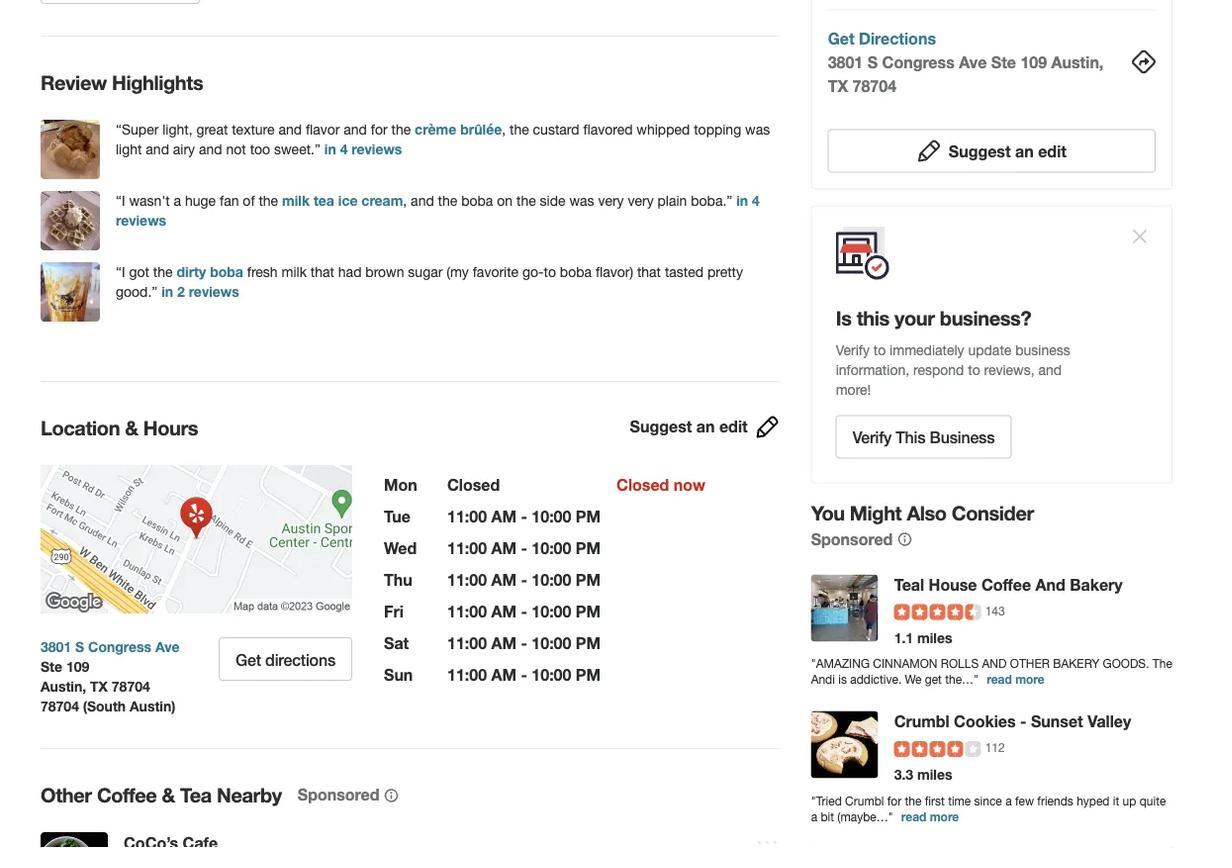 Task type: vqa. For each thing, say whether or not it's contained in the screenshot.
"Business" in the the View Business link
no



Task type: describe. For each thing, give the bounding box(es) containing it.
great
[[196, 121, 228, 138]]

143
[[985, 604, 1005, 618]]

- for tue
[[521, 507, 527, 526]]

directions
[[265, 650, 336, 669]]

the inside "tried crumbl for the first time since a few friends hyped it up quite a bit (maybe…"
[[905, 794, 922, 808]]

boba inside fresh milk that had brown sugar (my favorite go-to boba flavor) that tasted pretty good.
[[560, 264, 592, 280]]

topping
[[694, 121, 742, 138]]

your
[[895, 306, 935, 330]]

read more link for cookies
[[902, 810, 959, 824]]

pm for sun
[[576, 666, 601, 684]]

tx inside get directions 3801 s congress ave ste 109 austin, tx 78704
[[828, 76, 848, 95]]

in for sweet.
[[324, 141, 336, 157]]

verify for verify to immediately update business information, respond to reviews, and more!
[[836, 341, 870, 358]]

read for cookies
[[902, 810, 927, 824]]

sweet.
[[274, 141, 315, 157]]

region inside review highlights element
[[25, 120, 795, 322]]

wed
[[384, 539, 417, 558]]

fan
[[220, 193, 239, 209]]

on
[[497, 193, 513, 209]]

crumbl cookies - sunset valley image
[[811, 711, 879, 779]]

0 vertical spatial milk
[[282, 193, 310, 209]]

mon
[[384, 476, 417, 494]]

get for get directions 3801 s congress ave ste 109 austin, tx 78704
[[828, 28, 855, 47]]

2 horizontal spatial a
[[1006, 794, 1012, 808]]

more!
[[836, 381, 871, 397]]

(south
[[83, 698, 126, 715]]

- for sun
[[521, 666, 527, 684]]

s inside 3801 s congress ave ste 109 austin, tx 78704 78704 (south austin)
[[75, 639, 84, 655]]

the right got
[[153, 264, 173, 280]]

dirty boba button
[[177, 264, 243, 280]]

reviews for super light, great texture and flavor and for the
[[352, 141, 402, 157]]

since
[[975, 794, 1002, 808]]

2
[[177, 284, 185, 300]]

10:00 for sun
[[532, 666, 572, 684]]

highlights
[[112, 70, 203, 94]]

24 directions v2 image
[[1132, 50, 1156, 73]]

sweet-memes-austin-austin photo ds0e5ijzkacjtfkfwrjyla image
[[41, 120, 100, 179]]

(my
[[447, 264, 469, 280]]

crème brûlée button
[[415, 121, 502, 138]]

light,
[[163, 121, 193, 138]]

sugar
[[408, 264, 443, 280]]

and
[[982, 657, 1007, 671]]

quite
[[1140, 794, 1166, 808]]

get for get directions
[[236, 650, 261, 669]]

is this your business?
[[836, 306, 1032, 330]]

78704 inside get directions 3801 s congress ave ste 109 austin, tx 78704
[[853, 76, 897, 95]]

teal
[[894, 575, 925, 594]]

we
[[905, 673, 922, 687]]

information,
[[836, 361, 910, 377]]

light
[[116, 141, 142, 157]]

read more link for house
[[987, 673, 1045, 687]]

" in 2 reviews
[[152, 284, 239, 300]]

flavor)
[[596, 264, 633, 280]]

read for house
[[987, 673, 1012, 687]]

11:00 for sun
[[447, 666, 487, 684]]

pm for thu
[[576, 571, 601, 589]]

- for thu
[[521, 571, 527, 589]]

location & hours element
[[9, 381, 811, 717]]

"tried
[[811, 794, 842, 808]]

teal house coffee and bakery link
[[894, 575, 1123, 594]]

and
[[1036, 575, 1066, 594]]

"tried crumbl for the first time since a few friends hyped it up quite a bit (maybe…"
[[811, 794, 1166, 824]]

was inside , the custard flavored whipped topping was light and airy and not too sweet.
[[745, 121, 770, 138]]

super
[[122, 121, 159, 138]]

pm for sat
[[576, 634, 601, 653]]

16 info v2 image for other coffee & tea nearby
[[383, 788, 399, 804]]

"amazing cinnamon rolls and other bakery goods. the andi is addictive. we get the…"
[[811, 657, 1173, 687]]

cookies
[[954, 712, 1016, 731]]

" for " i wasn't a huge fan of the milk tea ice cream , and the boba on the side was very very plain boba. "
[[116, 193, 122, 209]]

closed for closed now
[[617, 476, 669, 494]]

and inside verify to immediately update business information, respond to reviews, and more!
[[1039, 361, 1062, 377]]

review highlights element
[[9, 36, 795, 349]]

in 4 reviews
[[116, 193, 760, 229]]

0 horizontal spatial 4
[[340, 141, 348, 157]]

1 very from the left
[[598, 193, 624, 209]]

bakery
[[1053, 657, 1100, 671]]

a inside region
[[174, 193, 181, 209]]

closed for closed
[[447, 476, 500, 494]]

milk tea ice cream button
[[282, 193, 403, 209]]

am for thu
[[491, 571, 517, 589]]

fri
[[384, 602, 404, 621]]

respond
[[914, 361, 964, 377]]

goods.
[[1103, 657, 1150, 671]]

1 vertical spatial "
[[727, 193, 733, 209]]

s inside get directions 3801 s congress ave ste 109 austin, tx 78704
[[868, 52, 878, 71]]

am for sun
[[491, 666, 517, 684]]

3.3
[[894, 767, 914, 783]]

suggest inside 'location & hours' element
[[630, 417, 692, 436]]

the left crème
[[391, 121, 411, 138]]

to inside fresh milk that had brown sugar (my favorite go-to boba flavor) that tasted pretty good.
[[544, 264, 556, 280]]

ice
[[338, 193, 358, 209]]

2 very from the left
[[628, 193, 654, 209]]

too
[[250, 141, 270, 157]]

hours
[[143, 416, 198, 439]]

you might also consider
[[811, 501, 1034, 525]]

" i wasn't a huge fan of the milk tea ice cream , and the boba on the side was very very plain boba. "
[[116, 193, 733, 209]]

friends
[[1038, 794, 1074, 808]]

" for tasted
[[152, 284, 158, 300]]

0 horizontal spatial coffee
[[97, 783, 157, 807]]

addictive.
[[850, 673, 902, 687]]

hyped
[[1077, 794, 1110, 808]]

i for i got the
[[122, 264, 125, 280]]

1 horizontal spatial a
[[811, 810, 818, 824]]

and down the great
[[199, 141, 222, 157]]

verify this business
[[853, 428, 995, 447]]

for inside "tried crumbl for the first time since a few friends hyped it up quite a bit (maybe…"
[[888, 794, 902, 808]]

pm for fri
[[576, 602, 601, 621]]

1 horizontal spatial &
[[162, 783, 175, 807]]

favorite
[[473, 264, 519, 280]]

11:00 am - 10:00 pm for wed
[[447, 539, 601, 558]]

bakery
[[1070, 575, 1123, 594]]

crème
[[415, 121, 457, 138]]

in for tasted
[[162, 284, 173, 300]]

location & hours
[[41, 416, 198, 439]]

business?
[[940, 306, 1032, 330]]

congress inside 3801 s congress ave ste 109 austin, tx 78704 78704 (south austin)
[[88, 639, 151, 655]]

" super light, great texture and flavor and for the crème brûlée
[[116, 121, 502, 138]]

- for wed
[[521, 539, 527, 558]]

ave inside 3801 s congress ave ste 109 austin, tx 78704 78704 (south austin)
[[155, 639, 180, 655]]

rolls
[[941, 657, 979, 671]]

0 vertical spatial coffee
[[982, 575, 1031, 594]]

2 that from the left
[[637, 264, 661, 280]]

sweet-memes-austin-austin photo khhycq2rlg5whi8ckcbxvw image
[[41, 191, 100, 250]]

4 star rating image
[[894, 741, 982, 757]]

1 horizontal spatial 78704
[[112, 678, 150, 695]]

it
[[1113, 794, 1120, 808]]

tea
[[314, 193, 334, 209]]

tea
[[180, 783, 212, 807]]

miles for crumbl
[[918, 767, 953, 783]]

& inside 'location & hours' element
[[125, 416, 138, 439]]

immediately
[[890, 341, 965, 358]]

update
[[968, 341, 1012, 358]]

other coffee & tea nearby
[[41, 783, 282, 807]]

2 vertical spatial to
[[968, 361, 981, 377]]

directions
[[859, 28, 936, 47]]

112
[[985, 741, 1005, 755]]

the right of
[[259, 193, 278, 209]]

austin, inside get directions 3801 s congress ave ste 109 austin, tx 78704
[[1052, 52, 1104, 71]]

is
[[839, 673, 847, 687]]

" for " super light, great texture and flavor and for the crème brûlée
[[116, 121, 122, 138]]

business
[[1016, 341, 1071, 358]]

verify this business link
[[836, 415, 1012, 458]]

the…"
[[945, 673, 979, 687]]

reviews,
[[984, 361, 1035, 377]]

in 4 reviews button for milk tea ice cream
[[116, 193, 760, 229]]

reviews inside "in 4 reviews"
[[116, 212, 166, 229]]



Task type: locate. For each thing, give the bounding box(es) containing it.
24 pencil v2 image
[[917, 139, 941, 163]]

0 horizontal spatial to
[[544, 264, 556, 280]]

am for tue
[[491, 507, 517, 526]]

1 horizontal spatial boba
[[461, 193, 493, 209]]

austin, left 24 directions v2 image
[[1052, 52, 1104, 71]]

miles down 4.5 star rating image on the bottom of page
[[918, 630, 953, 646]]

for
[[371, 121, 388, 138], [888, 794, 902, 808]]

11:00 am - 10:00 pm for tue
[[447, 507, 601, 526]]

,
[[502, 121, 506, 138], [403, 193, 407, 209]]

is
[[836, 306, 852, 330]]

in 4 reviews button up sugar
[[116, 193, 760, 229]]

4 inside "in 4 reviews"
[[752, 193, 760, 209]]

3.3 miles
[[894, 767, 953, 783]]

1 horizontal spatial tx
[[828, 76, 848, 95]]

11:00 am - 10:00 pm for fri
[[447, 602, 601, 621]]

a left 'huge'
[[174, 193, 181, 209]]

verify left this
[[853, 428, 892, 447]]

in
[[324, 141, 336, 157], [737, 193, 748, 209], [162, 284, 173, 300]]

3 " from the top
[[116, 264, 122, 280]]

this
[[896, 428, 926, 447]]

2 i from the top
[[122, 264, 125, 280]]

0 horizontal spatial 3801
[[41, 639, 71, 655]]

0 horizontal spatial 109
[[66, 659, 89, 675]]

11:00 right the fri
[[447, 602, 487, 621]]

0 vertical spatial congress
[[882, 52, 955, 71]]

0 vertical spatial a
[[174, 193, 181, 209]]

0 vertical spatial crumbl
[[894, 712, 950, 731]]

11:00 right tue
[[447, 507, 487, 526]]

0 horizontal spatial reviews
[[116, 212, 166, 229]]

reviews for i got the
[[189, 284, 239, 300]]

verify
[[836, 341, 870, 358], [853, 428, 892, 447]]

1 vertical spatial was
[[570, 193, 594, 209]]

5 10:00 from the top
[[532, 634, 572, 653]]

2 vertical spatial in
[[162, 284, 173, 300]]

1 horizontal spatial to
[[874, 341, 886, 358]]

3 11:00 am - 10:00 pm from the top
[[447, 571, 601, 589]]

1 i from the top
[[122, 193, 125, 209]]

1 horizontal spatial 4
[[752, 193, 760, 209]]

the left on
[[438, 193, 458, 209]]

read more for house
[[987, 673, 1045, 687]]

0 horizontal spatial in
[[162, 284, 173, 300]]

109 inside 3801 s congress ave ste 109 austin, tx 78704 78704 (south austin)
[[66, 659, 89, 675]]

1 10:00 from the top
[[532, 507, 572, 526]]

" down flavor
[[315, 141, 321, 157]]

get directions
[[236, 650, 336, 669]]

2 " from the top
[[116, 193, 122, 209]]

1 horizontal spatial 109
[[1021, 52, 1047, 71]]

verify inside verify to immediately update business information, respond to reviews, and more!
[[836, 341, 870, 358]]

0 vertical spatial read
[[987, 673, 1012, 687]]

3 10:00 from the top
[[532, 571, 572, 589]]

3 pm from the top
[[576, 571, 601, 589]]

1 horizontal spatial s
[[868, 52, 878, 71]]

0 vertical spatial read more
[[987, 673, 1045, 687]]

milk left tea
[[282, 193, 310, 209]]

more down other
[[1016, 673, 1045, 687]]

0 horizontal spatial read more
[[902, 810, 959, 824]]

read more down other
[[987, 673, 1045, 687]]

sponsored right nearby
[[298, 785, 380, 804]]

, left custard
[[502, 121, 506, 138]]

ste inside get directions 3801 s congress ave ste 109 austin, tx 78704
[[992, 52, 1017, 71]]

get directions link
[[219, 637, 352, 681]]

was right side at the left top of page
[[570, 193, 594, 209]]

region
[[25, 120, 795, 322]]

business
[[930, 428, 995, 447]]

coffee right other
[[97, 783, 157, 807]]

0 horizontal spatial "
[[152, 284, 158, 300]]

texture
[[232, 121, 275, 138]]

109 up suggest an edit button
[[1021, 52, 1047, 71]]

1 that from the left
[[311, 264, 334, 280]]

in 4 reviews button for crème brûlée
[[321, 141, 402, 157]]

pm
[[576, 507, 601, 526], [576, 539, 601, 558], [576, 571, 601, 589], [576, 602, 601, 621], [576, 634, 601, 653], [576, 666, 601, 684]]

in inside "in 4 reviews"
[[737, 193, 748, 209]]

0 vertical spatial austin,
[[1052, 52, 1104, 71]]

1 horizontal spatial read more link
[[987, 673, 1045, 687]]

" for sweet.
[[315, 141, 321, 157]]

0 horizontal spatial read
[[902, 810, 927, 824]]

sunset
[[1031, 712, 1084, 731]]

suggest an edit link
[[630, 415, 780, 439]]

0 vertical spatial 3801
[[828, 52, 863, 71]]

0 horizontal spatial tx
[[90, 678, 108, 695]]

miles down 4 star rating image
[[918, 767, 953, 783]]

dirty
[[177, 264, 206, 280]]

teal house coffee and bakery image
[[811, 574, 879, 642]]

1.1 miles
[[894, 630, 953, 646]]

more for cookies
[[930, 810, 959, 824]]

the left the first
[[905, 794, 922, 808]]

read
[[987, 673, 1012, 687], [902, 810, 927, 824]]

1 vertical spatial verify
[[853, 428, 892, 447]]

0 vertical spatial suggest an edit
[[949, 141, 1067, 160]]

boba.
[[691, 193, 727, 209]]

0 vertical spatial read more link
[[987, 673, 1045, 687]]

0 horizontal spatial austin,
[[41, 678, 86, 695]]

huge
[[185, 193, 216, 209]]

crumbl cookies - sunset valley
[[894, 712, 1132, 731]]

11:00 for fri
[[447, 602, 487, 621]]

0 horizontal spatial edit
[[720, 417, 748, 436]]

0 horizontal spatial for
[[371, 121, 388, 138]]

5 11:00 am - 10:00 pm from the top
[[447, 634, 601, 653]]

1 vertical spatial to
[[874, 341, 886, 358]]

, inside , the custard flavored whipped topping was light and airy and not too sweet.
[[502, 121, 506, 138]]

suggest an edit up now
[[630, 417, 748, 436]]

& left tea
[[162, 783, 175, 807]]

brown
[[366, 264, 404, 280]]

flavored
[[583, 121, 633, 138]]

2 11:00 from the top
[[447, 539, 487, 558]]

in down flavor
[[324, 141, 336, 157]]

get
[[828, 28, 855, 47], [236, 650, 261, 669]]

1 horizontal spatial sponsored
[[811, 529, 893, 548]]

and down business
[[1039, 361, 1062, 377]]

miles
[[918, 630, 953, 646], [918, 767, 953, 783]]

2 pm from the top
[[576, 539, 601, 558]]

closed right mon
[[447, 476, 500, 494]]

10:00 for tue
[[532, 507, 572, 526]]

ave up suggest an edit button
[[959, 52, 987, 71]]

read more link
[[987, 673, 1045, 687], [902, 810, 959, 824]]

house
[[929, 575, 977, 594]]

get inside get directions 3801 s congress ave ste 109 austin, tx 78704
[[828, 28, 855, 47]]

a left few
[[1006, 794, 1012, 808]]

11:00 for sat
[[447, 634, 487, 653]]

verify up information, at the top of page
[[836, 341, 870, 358]]

4 pm from the top
[[576, 602, 601, 621]]

reviews up cream
[[352, 141, 402, 157]]

11:00 right wed
[[447, 539, 487, 558]]

" right plain
[[727, 193, 733, 209]]

am for fri
[[491, 602, 517, 621]]

1 horizontal spatial was
[[745, 121, 770, 138]]

boba left flavor)
[[560, 264, 592, 280]]

edit inside 'location & hours' element
[[720, 417, 748, 436]]

6 11:00 from the top
[[447, 666, 487, 684]]

thu
[[384, 571, 413, 589]]

got
[[129, 264, 149, 280]]

1 vertical spatial i
[[122, 264, 125, 280]]

in 4 reviews button
[[321, 141, 402, 157], [116, 193, 760, 229]]

"amazing
[[811, 657, 870, 671]]

109 inside get directions 3801 s congress ave ste 109 austin, tx 78704
[[1021, 52, 1047, 71]]

0 horizontal spatial boba
[[210, 264, 243, 280]]

in right boba.
[[737, 193, 748, 209]]

bit
[[821, 810, 834, 824]]

0 vertical spatial miles
[[918, 630, 953, 646]]

1 vertical spatial milk
[[282, 264, 307, 280]]

read more link down the first
[[902, 810, 959, 824]]

1 horizontal spatial ave
[[959, 52, 987, 71]]

an
[[1016, 141, 1034, 160], [697, 417, 715, 436]]

read down and
[[987, 673, 1012, 687]]

an inside button
[[1016, 141, 1034, 160]]

0 horizontal spatial suggest
[[630, 417, 692, 436]]

other
[[1010, 657, 1050, 671]]

an up now
[[697, 417, 715, 436]]

that right flavor)
[[637, 264, 661, 280]]

suggest an edit inside button
[[949, 141, 1067, 160]]

verify for verify this business
[[853, 428, 892, 447]]

2 miles from the top
[[918, 767, 953, 783]]

" up light
[[116, 121, 122, 138]]

2 vertical spatial "
[[116, 264, 122, 280]]

might
[[850, 501, 902, 525]]

map image
[[41, 465, 352, 614]]

5 am from the top
[[491, 634, 517, 653]]

region containing "
[[25, 120, 795, 322]]

0 vertical spatial sponsored
[[811, 529, 893, 548]]

teal house coffee and bakery
[[894, 575, 1123, 594]]

-
[[521, 507, 527, 526], [521, 539, 527, 558], [521, 571, 527, 589], [521, 602, 527, 621], [521, 634, 527, 653], [521, 666, 527, 684], [1020, 712, 1027, 731]]

more for house
[[1016, 673, 1045, 687]]

the left custard
[[510, 121, 529, 138]]

2 11:00 am - 10:00 pm from the top
[[447, 539, 601, 558]]

0 vertical spatial for
[[371, 121, 388, 138]]

0 horizontal spatial 78704
[[41, 698, 79, 715]]

0 vertical spatial "
[[116, 121, 122, 138]]

1 vertical spatial s
[[75, 639, 84, 655]]

10:00 for sat
[[532, 634, 572, 653]]

get inside 'location & hours' element
[[236, 650, 261, 669]]

0 horizontal spatial was
[[570, 193, 594, 209]]

read down the first
[[902, 810, 927, 824]]

congress
[[882, 52, 955, 71], [88, 639, 151, 655]]

3801 inside 3801 s congress ave ste 109 austin, tx 78704 78704 (south austin)
[[41, 639, 71, 655]]

am
[[491, 507, 517, 526], [491, 539, 517, 558], [491, 571, 517, 589], [491, 602, 517, 621], [491, 634, 517, 653], [491, 666, 517, 684]]

1 vertical spatial ,
[[403, 193, 407, 209]]

to right favorite
[[544, 264, 556, 280]]

1 vertical spatial 16 info v2 image
[[383, 788, 399, 804]]

for inside review highlights element
[[371, 121, 388, 138]]

andi
[[811, 673, 835, 687]]

tx inside 3801 s congress ave ste 109 austin, tx 78704 78704 (south austin)
[[90, 678, 108, 695]]

review
[[41, 70, 107, 94]]

the inside , the custard flavored whipped topping was light and airy and not too sweet.
[[510, 121, 529, 138]]

location
[[41, 416, 120, 439]]

congress up (south
[[88, 639, 151, 655]]

1 horizontal spatial "
[[315, 141, 321, 157]]

a left bit
[[811, 810, 818, 824]]

1 horizontal spatial in
[[324, 141, 336, 157]]

1 horizontal spatial read more
[[987, 673, 1045, 687]]

1 vertical spatial an
[[697, 417, 715, 436]]

2 vertical spatial reviews
[[189, 284, 239, 300]]

1 vertical spatial miles
[[918, 767, 953, 783]]

get directions link
[[828, 28, 936, 47]]

valley
[[1088, 712, 1132, 731]]

" left wasn't
[[116, 193, 122, 209]]

10:00 for wed
[[532, 539, 572, 558]]

and
[[279, 121, 302, 138], [344, 121, 367, 138], [146, 141, 169, 157], [199, 141, 222, 157], [411, 193, 434, 209], [1039, 361, 1062, 377]]

more
[[1016, 673, 1045, 687], [930, 810, 959, 824]]

2 horizontal spatial reviews
[[352, 141, 402, 157]]

24 more v2 image
[[756, 831, 780, 848]]

4 am from the top
[[491, 602, 517, 621]]

in 2 reviews button
[[158, 284, 239, 300]]

i for i wasn't a huge fan of the
[[122, 193, 125, 209]]

austin, inside 3801 s congress ave ste 109 austin, tx 78704 78704 (south austin)
[[41, 678, 86, 695]]

1 horizontal spatial closed
[[617, 476, 669, 494]]

2 horizontal spatial in
[[737, 193, 748, 209]]

4 right boba.
[[752, 193, 760, 209]]

s down get directions link
[[868, 52, 878, 71]]

0 horizontal spatial get
[[236, 650, 261, 669]]

4 down " super light, great texture and flavor and for the crème brûlée
[[340, 141, 348, 157]]

11:00 right sat in the left of the page
[[447, 634, 487, 653]]

1 horizontal spatial suggest an edit
[[949, 141, 1067, 160]]

0 horizontal spatial suggest an edit
[[630, 417, 748, 436]]

11:00 right sun
[[447, 666, 487, 684]]

milk inside fresh milk that had brown sugar (my favorite go-to boba flavor) that tasted pretty good.
[[282, 264, 307, 280]]

1 pm from the top
[[576, 507, 601, 526]]

tasted
[[665, 264, 704, 280]]

2 horizontal spatial boba
[[560, 264, 592, 280]]

crumbl up 4 star rating image
[[894, 712, 950, 731]]

1 closed from the left
[[447, 476, 500, 494]]

3 am from the top
[[491, 571, 517, 589]]

3 11:00 from the top
[[447, 571, 487, 589]]

0 vertical spatial i
[[122, 193, 125, 209]]

boba left on
[[461, 193, 493, 209]]

tue
[[384, 507, 411, 526]]

0 vertical spatial tx
[[828, 76, 848, 95]]

closed left now
[[617, 476, 669, 494]]

am for wed
[[491, 539, 517, 558]]

6 11:00 am - 10:00 pm from the top
[[447, 666, 601, 684]]

& left hours
[[125, 416, 138, 439]]

and right cream
[[411, 193, 434, 209]]

2 am from the top
[[491, 539, 517, 558]]

sponsored for you might also consider
[[811, 529, 893, 548]]

coffee up the 143
[[982, 575, 1031, 594]]

sponsored
[[811, 529, 893, 548], [298, 785, 380, 804]]

suggest inside button
[[949, 141, 1011, 160]]

1 vertical spatial austin,
[[41, 678, 86, 695]]

very right side at the left top of page
[[598, 193, 624, 209]]

1 horizontal spatial ste
[[992, 52, 1017, 71]]

109
[[1021, 52, 1047, 71], [66, 659, 89, 675]]

was
[[745, 121, 770, 138], [570, 193, 594, 209]]

verify to immediately update business information, respond to reviews, and more!
[[836, 341, 1071, 397]]

suggest up closed now
[[630, 417, 692, 436]]

0 horizontal spatial sponsored
[[298, 785, 380, 804]]

boba up in 2 reviews button on the top of the page
[[210, 264, 243, 280]]

2 closed from the left
[[617, 476, 669, 494]]

an inside 'location & hours' element
[[697, 417, 715, 436]]

am for sat
[[491, 634, 517, 653]]

24 pencil v2 image
[[756, 415, 780, 439]]

1 vertical spatial get
[[236, 650, 261, 669]]

closed now
[[617, 476, 706, 494]]

109 down 3801 s congress ave link at the bottom left
[[66, 659, 89, 675]]

1 11:00 am - 10:00 pm from the top
[[447, 507, 601, 526]]

0 horizontal spatial very
[[598, 193, 624, 209]]

to down update
[[968, 361, 981, 377]]

1 horizontal spatial 16 info v2 image
[[897, 532, 913, 547]]

brûlée
[[460, 121, 502, 138]]

" left 2
[[152, 284, 158, 300]]

2 10:00 from the top
[[532, 539, 572, 558]]

milk right fresh
[[282, 264, 307, 280]]

1 vertical spatial 3801
[[41, 639, 71, 655]]

1 vertical spatial in 4 reviews button
[[116, 193, 760, 229]]

4 11:00 am - 10:00 pm from the top
[[447, 602, 601, 621]]

sponsored for other coffee & tea nearby
[[298, 785, 380, 804]]

5 pm from the top
[[576, 634, 601, 653]]

1 horizontal spatial 3801
[[828, 52, 863, 71]]

11:00 right thu at the bottom of page
[[447, 571, 487, 589]]

ave inside get directions 3801 s congress ave ste 109 austin, tx 78704
[[959, 52, 987, 71]]

10:00 for fri
[[532, 602, 572, 621]]

1 vertical spatial coffee
[[97, 783, 157, 807]]

that left had
[[311, 264, 334, 280]]

1 vertical spatial read
[[902, 810, 927, 824]]

11:00 am - 10:00 pm for sat
[[447, 634, 601, 653]]

very left plain
[[628, 193, 654, 209]]

crumbl inside "tried crumbl for the first time since a few friends hyped it up quite a bit (maybe…"
[[845, 794, 884, 808]]

- for fri
[[521, 602, 527, 621]]

and down super
[[146, 141, 169, 157]]

0 horizontal spatial ave
[[155, 639, 180, 655]]

for down the 3.3
[[888, 794, 902, 808]]

6 pm from the top
[[576, 666, 601, 684]]

0 vertical spatial 16 info v2 image
[[897, 532, 913, 547]]

i left got
[[122, 264, 125, 280]]

1 " from the top
[[116, 121, 122, 138]]

miles for teal
[[918, 630, 953, 646]]

i left wasn't
[[122, 193, 125, 209]]

" for " i got the dirty boba
[[116, 264, 122, 280]]

to up information, at the top of page
[[874, 341, 886, 358]]

read more down the first
[[902, 810, 959, 824]]

1 horizontal spatial coffee
[[982, 575, 1031, 594]]

congress inside get directions 3801 s congress ave ste 109 austin, tx 78704
[[882, 52, 955, 71]]

get directions 3801 s congress ave ste 109 austin, tx 78704
[[828, 28, 1104, 95]]

11:00 for tue
[[447, 507, 487, 526]]

78704 down get directions link
[[853, 76, 897, 95]]

" left got
[[116, 264, 122, 280]]

ste up suggest an edit button
[[992, 52, 1017, 71]]

austin, up (south
[[41, 678, 86, 695]]

sponsored down might
[[811, 529, 893, 548]]

close image
[[1128, 224, 1152, 248]]

1 vertical spatial crumbl
[[845, 794, 884, 808]]

" in 4 reviews
[[315, 141, 402, 157]]

more down the first
[[930, 810, 959, 824]]

0 vertical spatial suggest
[[949, 141, 1011, 160]]

cream
[[362, 193, 403, 209]]

ave up austin)
[[155, 639, 180, 655]]

tx down get directions link
[[828, 76, 848, 95]]

" i got the dirty boba
[[116, 264, 243, 280]]

2 vertical spatial a
[[811, 810, 818, 824]]

0 vertical spatial 78704
[[853, 76, 897, 95]]

for up '" in 4 reviews'
[[371, 121, 388, 138]]

78704 left (south
[[41, 698, 79, 715]]

pretty
[[708, 264, 743, 280]]

3801 inside get directions 3801 s congress ave ste 109 austin, tx 78704
[[828, 52, 863, 71]]

sweet-memes-austin-austin photo rb7uixggxntoo6hbaqepba image
[[41, 262, 100, 322]]

0 horizontal spatial congress
[[88, 639, 151, 655]]

11:00 for thu
[[447, 571, 487, 589]]

fresh
[[247, 264, 278, 280]]

and up sweet. at the top left
[[279, 121, 302, 138]]

s up (south
[[75, 639, 84, 655]]

1 miles from the top
[[918, 630, 953, 646]]

10:00
[[532, 507, 572, 526], [532, 539, 572, 558], [532, 571, 572, 589], [532, 602, 572, 621], [532, 634, 572, 653], [532, 666, 572, 684]]

go-
[[523, 264, 544, 280]]

4.5 star rating image
[[894, 604, 982, 620]]

and up '" in 4 reviews'
[[344, 121, 367, 138]]

now
[[674, 476, 706, 494]]

ste inside 3801 s congress ave ste 109 austin, tx 78704 78704 (south austin)
[[41, 659, 62, 675]]

2 vertical spatial 78704
[[41, 698, 79, 715]]

an right 24 pencil v2 image
[[1016, 141, 1034, 160]]

0 vertical spatial 109
[[1021, 52, 1047, 71]]

crumbl up (maybe…" at the right bottom
[[845, 794, 884, 808]]

4 10:00 from the top
[[532, 602, 572, 621]]

read more for cookies
[[902, 810, 959, 824]]

that
[[311, 264, 334, 280], [637, 264, 661, 280]]

16 info v2 image for you might also consider
[[897, 532, 913, 547]]

ste down 3801 s congress ave link at the bottom left
[[41, 659, 62, 675]]

11:00 am - 10:00 pm
[[447, 507, 601, 526], [447, 539, 601, 558], [447, 571, 601, 589], [447, 602, 601, 621], [447, 634, 601, 653], [447, 666, 601, 684]]

sun
[[384, 666, 413, 684]]

0 vertical spatial get
[[828, 28, 855, 47]]

11:00 am - 10:00 pm for thu
[[447, 571, 601, 589]]

2 horizontal spatial 78704
[[853, 76, 897, 95]]

78704 up austin)
[[112, 678, 150, 695]]

custard
[[533, 121, 580, 138]]

4 11:00 from the top
[[447, 602, 487, 621]]

reviews down the dirty boba button
[[189, 284, 239, 300]]

suggest right 24 pencil v2 image
[[949, 141, 1011, 160]]

0 horizontal spatial ste
[[41, 659, 62, 675]]

1 horizontal spatial read
[[987, 673, 1012, 687]]

read more link down other
[[987, 673, 1045, 687]]

in 4 reviews button down flavor
[[321, 141, 402, 157]]

- for sat
[[521, 634, 527, 653]]

"
[[116, 121, 122, 138], [116, 193, 122, 209], [116, 264, 122, 280]]

6 am from the top
[[491, 666, 517, 684]]

6 10:00 from the top
[[532, 666, 572, 684]]

was right 'topping'
[[745, 121, 770, 138]]

in left 2
[[162, 284, 173, 300]]

first
[[925, 794, 945, 808]]

1 vertical spatial &
[[162, 783, 175, 807]]

suggest an edit inside 'location & hours' element
[[630, 417, 748, 436]]

11:00 am - 10:00 pm for sun
[[447, 666, 601, 684]]

to
[[544, 264, 556, 280], [874, 341, 886, 358], [968, 361, 981, 377]]

pm for wed
[[576, 539, 601, 558]]

16 info v2 image
[[897, 532, 913, 547], [383, 788, 399, 804]]

congress down directions
[[882, 52, 955, 71]]

10:00 for thu
[[532, 571, 572, 589]]

tx
[[828, 76, 848, 95], [90, 678, 108, 695]]

0 horizontal spatial an
[[697, 417, 715, 436]]

edit inside button
[[1038, 141, 1067, 160]]

suggest an edit
[[949, 141, 1067, 160], [630, 417, 748, 436]]

reviews down wasn't
[[116, 212, 166, 229]]

nearby
[[217, 783, 282, 807]]

1 vertical spatial 4
[[752, 193, 760, 209]]

0 horizontal spatial ,
[[403, 193, 407, 209]]

1 11:00 from the top
[[447, 507, 487, 526]]

1 am from the top
[[491, 507, 517, 526]]

the right on
[[517, 193, 536, 209]]

11:00 for wed
[[447, 539, 487, 558]]

good.
[[116, 284, 152, 300]]

pm for tue
[[576, 507, 601, 526]]

, right ice
[[403, 193, 407, 209]]

0 vertical spatial ave
[[959, 52, 987, 71]]

5 11:00 from the top
[[447, 634, 487, 653]]



